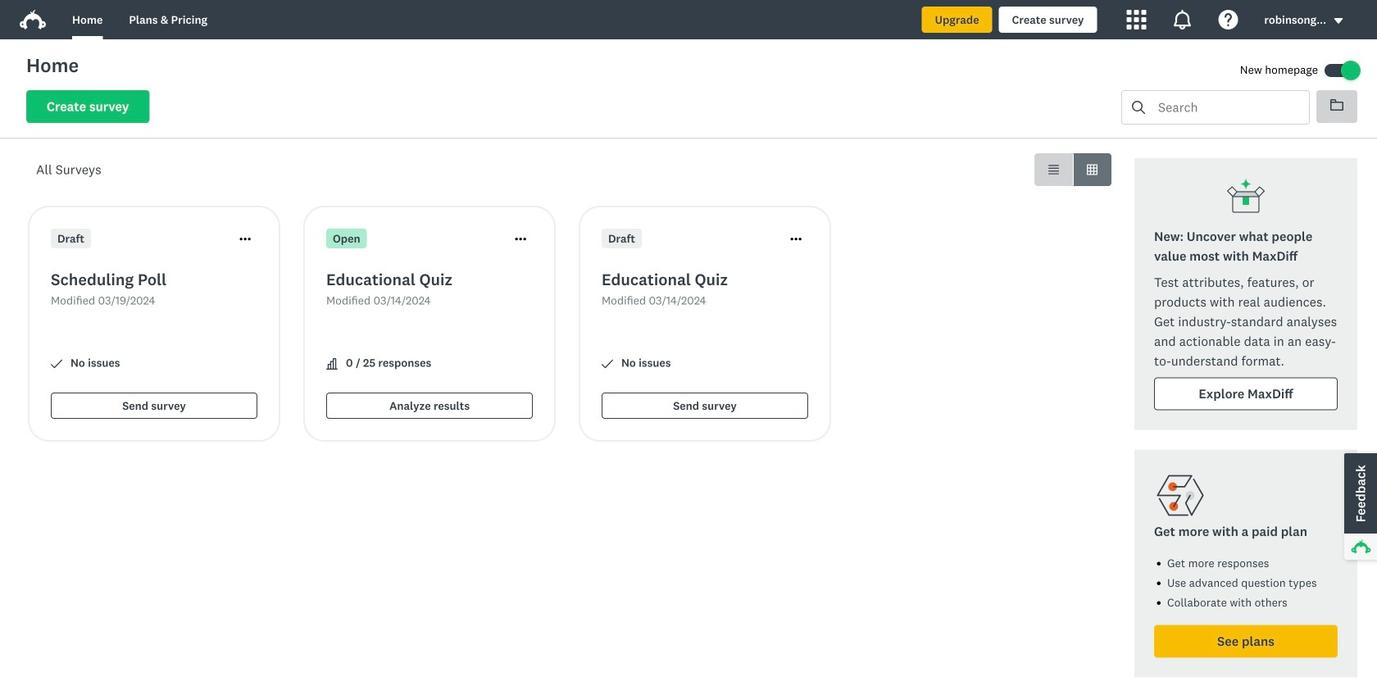 Task type: vqa. For each thing, say whether or not it's contained in the screenshot.
Search text box
yes



Task type: locate. For each thing, give the bounding box(es) containing it.
folders image
[[1331, 98, 1344, 111]]

max diff icon image
[[1226, 178, 1266, 217]]

response count image
[[326, 358, 338, 370], [326, 358, 338, 370]]

2 brand logo image from the top
[[20, 10, 46, 30]]

search image
[[1132, 101, 1145, 114], [1132, 101, 1145, 114]]

1 brand logo image from the top
[[20, 7, 46, 33]]

brand logo image
[[20, 7, 46, 33], [20, 10, 46, 30]]

notification center icon image
[[1173, 10, 1192, 30]]

group
[[1035, 153, 1112, 186]]

products icon image
[[1127, 10, 1146, 30], [1127, 10, 1146, 30]]

response based pricing icon image
[[1154, 469, 1207, 522]]

help icon image
[[1219, 10, 1238, 30]]

dropdown arrow icon image
[[1333, 15, 1345, 27], [1335, 18, 1343, 24]]

Search text field
[[1145, 91, 1309, 124]]



Task type: describe. For each thing, give the bounding box(es) containing it.
no issues image
[[602, 358, 613, 370]]

folders image
[[1331, 99, 1344, 111]]

no issues image
[[51, 358, 62, 370]]



